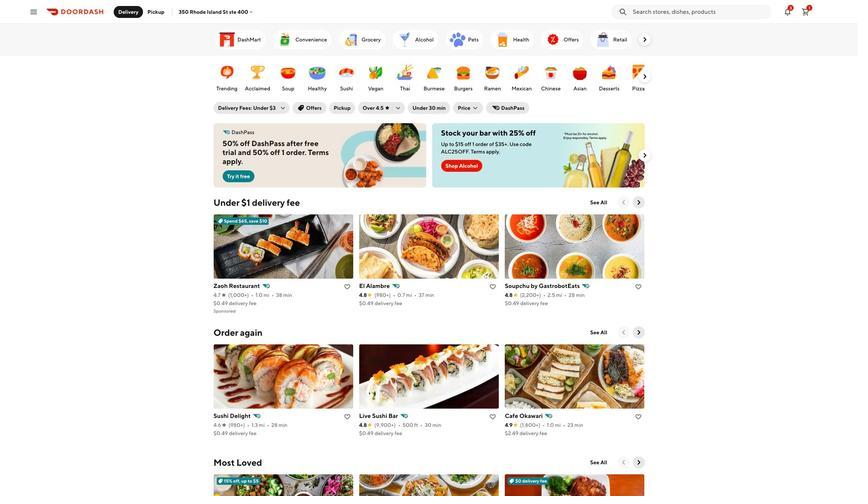 Task type: vqa. For each thing, say whether or not it's contained in the screenshot.
Caesar
no



Task type: describe. For each thing, give the bounding box(es) containing it.
next button of carousel image for first previous button of carousel icon from the bottom of the page
[[635, 329, 642, 337]]

pets image
[[449, 31, 467, 49]]

offers image
[[544, 31, 562, 49]]

retail image
[[594, 31, 612, 49]]

1 next button of carousel image from the top
[[641, 73, 648, 80]]

0 items, open order cart image
[[801, 7, 810, 16]]

next button of carousel image for previous button of carousel image
[[635, 460, 642, 467]]



Task type: locate. For each thing, give the bounding box(es) containing it.
0 vertical spatial next button of carousel image
[[641, 73, 648, 80]]

0 vertical spatial previous button of carousel image
[[620, 199, 627, 207]]

Store search: begin typing to search for stores available on DoorDash text field
[[633, 8, 767, 16]]

1 previous button of carousel image from the top
[[620, 199, 627, 207]]

alcohol image
[[396, 31, 414, 49]]

next button of carousel image
[[641, 36, 648, 43], [635, 199, 642, 207], [635, 329, 642, 337], [635, 460, 642, 467]]

previous button of carousel image
[[620, 199, 627, 207], [620, 329, 627, 337]]

convenience image
[[276, 31, 294, 49]]

health image
[[494, 31, 512, 49]]

1 vertical spatial next button of carousel image
[[641, 152, 648, 159]]

open menu image
[[29, 7, 38, 16]]

2 previous button of carousel image from the top
[[620, 329, 627, 337]]

1 vertical spatial previous button of carousel image
[[620, 329, 627, 337]]

dashmart image
[[218, 31, 236, 49]]

next button of carousel image for 2nd previous button of carousel icon from the bottom of the page
[[635, 199, 642, 207]]

next button of carousel image
[[641, 73, 648, 80], [641, 152, 648, 159]]

flowers image
[[642, 31, 660, 49]]

2 next button of carousel image from the top
[[641, 152, 648, 159]]

previous button of carousel image
[[620, 460, 627, 467]]

notification bell image
[[783, 7, 792, 16]]

grocery image
[[342, 31, 360, 49]]



